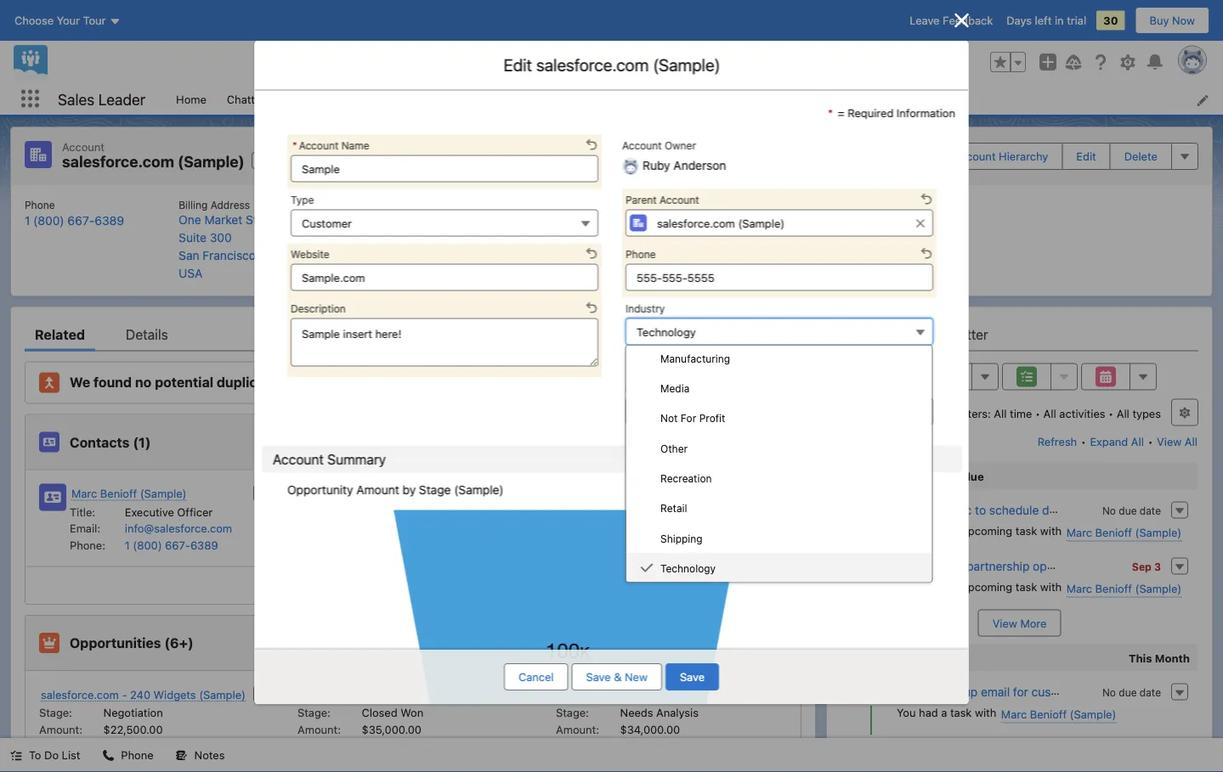 Task type: describe. For each thing, give the bounding box(es) containing it.
11/3/2023
[[362, 740, 412, 753]]

an for call
[[946, 525, 959, 537]]

technology option
[[626, 553, 932, 583]]

300
[[210, 231, 232, 245]]

salesforce.com for salesforce.com - 320 widgets (sample)
[[558, 689, 636, 701]]

• down types
[[1148, 435, 1153, 448]]

in
[[1055, 14, 1064, 27]]

we
[[70, 374, 90, 391]]

filters: all time • all activities • all types
[[956, 408, 1161, 420]]

0 vertical spatial 1 (800) 667-6389 link
[[25, 213, 124, 227]]

dashboards list item
[[276, 83, 380, 115]]

phone:
[[70, 539, 105, 552]]

chatter link for activity link
[[942, 317, 988, 352]]

opportunities
[[1033, 559, 1106, 573]]

up
[[964, 685, 978, 699]]

not
[[660, 413, 677, 425]]

new inside related tab panel
[[750, 637, 773, 650]]

one
[[179, 213, 201, 227]]

details
[[126, 326, 168, 343]]

activity link
[[851, 317, 902, 352]]

marc benioff (sample) link up sep
[[1067, 525, 1182, 542]]

email image
[[861, 739, 882, 759]]

Description text field
[[290, 318, 598, 367]]

date: for 11/3/2023
[[330, 740, 357, 753]]

3
[[1154, 562, 1161, 573]]

stage: for needs analysis amount:
[[556, 707, 589, 720]]

date: for 10/18/2023
[[588, 740, 615, 753]]

tab list containing related
[[25, 317, 802, 352]]

you have an upcoming task with marc benioff (sample) for opportunities
[[897, 581, 1182, 595]]

amount
[[356, 483, 399, 497]]

info@salesforce.com phone:
[[70, 522, 232, 552]]

website for website http://www.salesforce.com
[[371, 199, 410, 211]]

have for call
[[919, 525, 943, 537]]

opportunity amount by stage (sample)
[[287, 483, 503, 497]]

marc benioff (sample) link inside related tab panel
[[71, 486, 187, 502]]

to
[[975, 503, 986, 517]]

$22,500.00
[[103, 723, 163, 736]]

salesforce.com for salesforce.com - 350 widgets (sample)
[[299, 689, 377, 701]]

related
[[35, 326, 85, 343]]

needs analysis amount:
[[556, 707, 699, 736]]

account inside button
[[953, 150, 996, 163]]

potential
[[155, 374, 213, 391]]

list for leave feedback link
[[166, 83, 1223, 115]]

1 vertical spatial new
[[625, 671, 648, 684]]

demo
[[1042, 503, 1073, 517]]

this
[[305, 374, 330, 391]]

follow
[[928, 685, 961, 699]]

opportunities link
[[624, 83, 715, 115]]

view more button
[[978, 610, 1061, 637]]

leader
[[98, 90, 145, 108]]

suite
[[179, 231, 207, 245]]

details link
[[126, 317, 168, 352]]

1 inside the phone 1 (800) 667-6389
[[25, 213, 30, 227]]

opportunities for opportunities (6+)
[[70, 635, 161, 652]]

task inside you had a task with marc benioff (sample)
[[950, 707, 972, 719]]

you inside you had a task with marc benioff (sample)
[[897, 707, 916, 719]]

no due date for (sample)
[[1102, 687, 1161, 699]]

reports list item
[[380, 83, 463, 115]]

upcoming & overdue
[[868, 470, 984, 483]]

save for save & new
[[586, 671, 611, 684]]

send
[[897, 685, 925, 699]]

negotiation amount:
[[39, 707, 163, 736]]

san
[[179, 249, 199, 263]]

0 vertical spatial view all link
[[1156, 428, 1199, 455]]

discuss partnership opportunities (sample) link
[[921, 559, 1159, 573]]

upcoming for marc
[[962, 525, 1013, 537]]

notes button
[[165, 739, 235, 773]]

benioff inside you had a task with marc benioff (sample)
[[1030, 708, 1067, 721]]

chatter inside list
[[227, 92, 265, 105]]

date: for 11/20/2023
[[71, 740, 98, 753]]

description
[[290, 303, 345, 315]]

edit for edit
[[1076, 150, 1096, 163]]

expand
[[1090, 435, 1128, 448]]

account summary
[[272, 451, 386, 468]]

sep 3
[[1132, 562, 1161, 573]]

do
[[44, 749, 59, 762]]

left
[[1035, 14, 1052, 27]]

(sample) inside call marc to schedule demo (sample) link
[[1077, 503, 1126, 517]]

duplicates
[[217, 374, 286, 391]]

sep
[[1132, 562, 1152, 573]]

search...
[[448, 56, 494, 68]]

Parent Account text field
[[625, 210, 933, 237]]

marc inside related tab panel
[[71, 488, 97, 500]]

$34,000.00 close date: 10/18/2023
[[556, 723, 680, 753]]

marc down opportunities at the bottom
[[1067, 582, 1092, 595]]

amount: for needs analysis amount:
[[556, 723, 599, 736]]

dashboards link
[[276, 83, 358, 115]]

to do list button
[[0, 739, 90, 773]]

month
[[1155, 652, 1190, 665]]

close for $35,000.00 close date: 11/3/2023
[[298, 740, 327, 753]]

0 vertical spatial account owner
[[622, 140, 696, 152]]

this
[[1129, 652, 1152, 665]]

salesforce.com for salesforce.com - 240 widgets (sample)
[[41, 689, 119, 701]]

sales leader
[[58, 90, 145, 108]]

related tab panel
[[25, 352, 802, 773]]

call marc to schedule demo (sample)
[[921, 503, 1126, 517]]

(1)
[[133, 434, 151, 451]]

parent account
[[625, 194, 699, 206]]

marc down demo
[[1067, 526, 1092, 539]]

had
[[919, 707, 938, 719]]

Phone text field
[[625, 264, 933, 291]]

dashboards
[[286, 92, 348, 105]]

1 vertical spatial view all link
[[26, 567, 801, 604]]

you for call marc to schedule demo (sample)
[[897, 525, 916, 537]]

overdue
[[938, 470, 984, 483]]

discuss
[[921, 559, 964, 573]]

view account hierarchy
[[926, 150, 1048, 163]]

activity
[[851, 326, 902, 343]]

of
[[289, 374, 302, 391]]

home
[[176, 92, 206, 105]]

$35,000.00
[[362, 723, 422, 736]]

new button
[[735, 630, 787, 657]]

employees
[[625, 383, 677, 395]]

salesforce.com - 350 widgets (sample) link
[[299, 687, 504, 703]]

amount: for closed won amount:
[[298, 723, 341, 736]]

stage: for closed won amount:
[[298, 707, 331, 720]]

account left name
[[299, 140, 338, 152]]

(6+)
[[164, 635, 193, 652]]

account down sales
[[62, 140, 105, 153]]

* for * account name
[[292, 140, 297, 152]]

buy now
[[1150, 14, 1195, 27]]

upcoming
[[868, 470, 924, 483]]

text default image
[[640, 562, 653, 575]]

needs
[[620, 707, 653, 720]]

with for schedule
[[1040, 525, 1062, 537]]

reports link
[[380, 83, 440, 115]]

account up opportunity
[[272, 451, 323, 468]]

350
[[389, 689, 409, 701]]

list box containing manufacturing
[[625, 343, 933, 583]]

conference
[[1087, 685, 1148, 699]]

for
[[680, 413, 696, 425]]

executive officer email:
[[70, 506, 213, 535]]

- for 320
[[639, 689, 644, 701]]

667- inside the phone 1 (800) 667-6389
[[68, 213, 95, 227]]

time
[[1010, 408, 1032, 420]]

retail
[[660, 503, 687, 515]]

anderson
[[624, 215, 677, 229]]

1 inside related tab panel
[[125, 539, 130, 552]]

text default image for to do list
[[10, 750, 22, 762]]

parent
[[625, 194, 656, 206]]

send follow up email for customer conference (sample) link
[[897, 685, 1201, 699]]

no
[[135, 374, 152, 391]]

view for view all
[[393, 579, 418, 592]]

view account hierarchy button
[[911, 143, 1063, 170]]

with inside you had a task with marc benioff (sample)
[[975, 707, 997, 719]]

(800) inside the phone 1 (800) 667-6389
[[33, 213, 64, 227]]

$22,500.00 close date: 11/20/2023
[[39, 723, 163, 753]]

• left 2023
[[932, 652, 937, 665]]

have for discuss
[[919, 581, 943, 593]]

(sample) inside you had a task with marc benioff (sample)
[[1070, 708, 1116, 721]]

refresh • expand all • view all
[[1038, 435, 1198, 448]]

chatter link for home link
[[217, 83, 276, 115]]

salesforce.com (sample)
[[62, 153, 245, 171]]

(sample) inside the 'salesforce.com - 320 widgets (sample)' link
[[716, 689, 762, 701]]

technology inside option
[[660, 563, 715, 575]]



Task type: vqa. For each thing, say whether or not it's contained in the screenshot.
the due corresponding to (Sample)
yes



Task type: locate. For each thing, give the bounding box(es) containing it.
close inside '$34,000.00 close date: 10/18/2023'
[[556, 740, 585, 753]]

phone inside button
[[121, 749, 154, 762]]

amount: inside needs analysis amount:
[[556, 723, 599, 736]]

1 vertical spatial 1
[[125, 539, 130, 552]]

opportunities list item
[[624, 83, 737, 115]]

list containing one market st
[[11, 185, 1212, 296]]

call marc to schedule demo (sample) link
[[921, 503, 1126, 517]]

1 horizontal spatial widgets
[[412, 689, 455, 701]]

1 have from the top
[[919, 525, 943, 537]]

inverse image
[[952, 10, 972, 31]]

list box
[[625, 343, 933, 583]]

marc inside you had a task with marc benioff (sample)
[[1001, 708, 1027, 721]]

& inside dropdown button
[[927, 470, 935, 483]]

1 horizontal spatial 1
[[125, 539, 130, 552]]

1 - from the left
[[122, 689, 127, 701]]

with down demo
[[1040, 525, 1062, 537]]

0 horizontal spatial date:
[[71, 740, 98, 753]]

• right 'time'
[[1035, 408, 1041, 420]]

text default image inside phone button
[[102, 750, 114, 762]]

account inside list
[[571, 199, 611, 211]]

0 horizontal spatial stage:
[[39, 707, 72, 720]]

1 no due date from the top
[[1102, 505, 1161, 517]]

by
[[402, 483, 415, 497]]

benioff inside 'link'
[[100, 488, 137, 500]]

chatter
[[227, 92, 265, 105], [942, 326, 988, 343]]

recreation
[[660, 473, 712, 485]]

0 horizontal spatial (800)
[[33, 213, 64, 227]]

date for (sample)
[[1140, 687, 1161, 699]]

view more
[[993, 617, 1047, 630]]

for
[[1013, 685, 1028, 699]]

an up the 'discuss'
[[946, 525, 959, 537]]

2 horizontal spatial widgets
[[670, 689, 713, 701]]

0 horizontal spatial widgets
[[154, 689, 196, 701]]

ruby anderson
[[593, 215, 677, 229]]

stage: for negotiation amount:
[[39, 707, 72, 720]]

save & new button
[[572, 664, 662, 691]]

2 text default image from the left
[[102, 750, 114, 762]]

account.
[[333, 374, 393, 391]]

text default image down the negotiation amount: on the left bottom of the page
[[102, 750, 114, 762]]

1 horizontal spatial date:
[[330, 740, 357, 753]]

1 an from the top
[[946, 525, 959, 537]]

1 horizontal spatial (800)
[[133, 539, 162, 552]]

close for $22,500.00 close date: 11/20/2023
[[39, 740, 68, 753]]

10/18/2023
[[620, 740, 678, 753]]

website for website
[[290, 249, 329, 261]]

all
[[994, 408, 1007, 420], [1044, 408, 1056, 420], [1117, 408, 1130, 420], [1131, 435, 1144, 448], [1185, 435, 1198, 448], [421, 579, 433, 592]]

2 horizontal spatial phone
[[625, 249, 656, 261]]

new
[[750, 637, 773, 650], [625, 671, 648, 684]]

edit inside "button"
[[1076, 150, 1096, 163]]

1 horizontal spatial view all link
[[1156, 428, 1199, 455]]

discuss partnership opportunities (sample)
[[921, 559, 1159, 573]]

you for discuss partnership opportunities (sample)
[[897, 581, 916, 593]]

0 vertical spatial due
[[1119, 505, 1137, 517]]

upcoming down to
[[962, 525, 1013, 537]]

1 date from the top
[[1140, 505, 1161, 517]]

1 vertical spatial chatter link
[[942, 317, 988, 352]]

1 horizontal spatial save
[[680, 671, 705, 684]]

* for * = required information
[[828, 106, 833, 119]]

1 due from the top
[[1119, 505, 1137, 517]]

94105
[[282, 249, 316, 263]]

1 horizontal spatial edit
[[1076, 150, 1096, 163]]

save button
[[666, 664, 719, 691]]

media
[[660, 383, 689, 395]]

& up needs
[[614, 671, 622, 684]]

2 you from the top
[[897, 581, 916, 593]]

* left the =
[[828, 106, 833, 119]]

2 save from the left
[[680, 671, 705, 684]]

website up http://www.salesforce.com
[[371, 199, 410, 211]]

1 vertical spatial date
[[1140, 687, 1161, 699]]

1 upcoming from the top
[[962, 525, 1013, 537]]

• up expand
[[1109, 408, 1114, 420]]

widgets right 240
[[154, 689, 196, 701]]

1 vertical spatial 667-
[[165, 539, 190, 552]]

new down technology option on the right bottom of the page
[[750, 637, 773, 650]]

(sample) inside send follow up email for customer conference (sample) link
[[1152, 685, 1201, 699]]

view for view account hierarchy
[[926, 150, 950, 163]]

1 vertical spatial *
[[292, 140, 297, 152]]

amount: inside the negotiation amount:
[[39, 723, 82, 736]]

0 vertical spatial owner
[[664, 140, 696, 152]]

1 (800) 667-6389 link
[[25, 213, 124, 227], [125, 539, 218, 552]]

1 vertical spatial opportunities
[[70, 635, 161, 652]]

0 horizontal spatial phone
[[25, 199, 55, 211]]

account up anderson
[[659, 194, 699, 206]]

account left "hierarchy"
[[953, 150, 996, 163]]

account owner up ruby
[[571, 199, 645, 211]]

group
[[990, 52, 1026, 72]]

$34,000.00
[[620, 723, 680, 736]]

1 vertical spatial account owner
[[571, 199, 645, 211]]

search... button
[[415, 48, 755, 76]]

salesforce.com up accounts list item
[[536, 55, 648, 75]]

tab list
[[25, 317, 802, 352], [841, 317, 1199, 352]]

1 horizontal spatial amount:
[[298, 723, 341, 736]]

2 close from the left
[[298, 740, 327, 753]]

no right demo
[[1102, 505, 1116, 517]]

0 horizontal spatial *
[[292, 140, 297, 152]]

view inside the view all link
[[393, 579, 418, 592]]

0 vertical spatial you have an upcoming task with marc benioff (sample)
[[897, 525, 1182, 539]]

& for new
[[614, 671, 622, 684]]

1 horizontal spatial -
[[380, 689, 386, 701]]

opportunities image
[[39, 633, 60, 654]]

due down this
[[1119, 687, 1137, 699]]

1 (800) 667-6389
[[125, 539, 218, 552]]

0 horizontal spatial close
[[39, 740, 68, 753]]

1 horizontal spatial chatter link
[[942, 317, 988, 352]]

date for benioff
[[1140, 505, 1161, 517]]

1 text default image from the left
[[10, 750, 22, 762]]

salesforce.com up closed won amount:
[[299, 689, 377, 701]]

view inside "view more" button
[[993, 617, 1017, 630]]

close inside $22,500.00 close date: 11/20/2023
[[39, 740, 68, 753]]

salesforce.com
[[536, 55, 648, 75], [62, 153, 174, 171], [41, 689, 119, 701], [299, 689, 377, 701], [558, 689, 636, 701]]

1 vertical spatial edit
[[1076, 150, 1096, 163]]

tab list containing activity
[[841, 317, 1199, 352]]

amount: down save & new
[[556, 723, 599, 736]]

benioff up sep
[[1095, 526, 1132, 539]]

1 horizontal spatial close
[[298, 740, 327, 753]]

- left 350
[[380, 689, 386, 701]]

phone button
[[92, 739, 164, 773]]

refresh button
[[1037, 428, 1078, 455]]

- left 240
[[122, 689, 127, 701]]

forecasts
[[473, 92, 523, 105]]

0 horizontal spatial -
[[122, 689, 127, 701]]

no right customer
[[1102, 687, 1116, 699]]

edit left delete
[[1076, 150, 1096, 163]]

salesforce.com down save & new
[[558, 689, 636, 701]]

1 close from the left
[[39, 740, 68, 753]]

(sample) inside the "salesforce.com - 350 widgets (sample)" link
[[458, 689, 504, 701]]

1 horizontal spatial 6389
[[190, 539, 218, 552]]

billing
[[179, 199, 208, 211]]

market
[[204, 213, 242, 227]]

salesforce.com inside the 'salesforce.com - 320 widgets (sample)' link
[[558, 689, 636, 701]]

date: inside '$34,000.00 close date: 10/18/2023'
[[588, 740, 615, 753]]

1 vertical spatial an
[[946, 581, 959, 593]]

marc benioff (sample) link up executive
[[71, 486, 187, 502]]

task image
[[861, 682, 882, 703]]

technology down industry
[[636, 326, 696, 338]]

ruby anderson link
[[593, 213, 677, 231]]

view all
[[393, 579, 433, 592]]

- left the 320
[[639, 689, 644, 701]]

close for $34,000.00 close date: 10/18/2023
[[556, 740, 585, 753]]

$35,000.00 close date: 11/3/2023
[[298, 723, 422, 753]]

2 an from the top
[[946, 581, 959, 593]]

have down the 'discuss'
[[919, 581, 943, 593]]

account owner
[[622, 140, 696, 152], [571, 199, 645, 211]]

september
[[868, 652, 929, 665]]

(800)
[[33, 213, 64, 227], [133, 539, 162, 552]]

ruby
[[593, 215, 621, 229]]

you
[[897, 525, 916, 537], [897, 581, 916, 593], [897, 707, 916, 719]]

sales
[[58, 90, 95, 108]]

chatter link right home
[[217, 83, 276, 115]]

tab list down website text box
[[25, 317, 802, 352]]

2 widgets from the left
[[412, 689, 455, 701]]

None text field
[[290, 155, 598, 182]]

account down opportunities link
[[622, 140, 661, 152]]

Website text field
[[290, 264, 598, 291]]

(sample)
[[653, 55, 720, 75], [178, 153, 245, 171], [454, 483, 503, 497], [140, 488, 187, 500], [1077, 503, 1126, 517], [1135, 526, 1182, 539], [1109, 559, 1159, 573], [1135, 582, 1182, 595], [1152, 685, 1201, 699], [199, 689, 246, 701], [458, 689, 504, 701], [716, 689, 762, 701], [1070, 708, 1116, 721]]

1 horizontal spatial stage:
[[298, 707, 331, 720]]

2 horizontal spatial -
[[639, 689, 644, 701]]

you up september
[[897, 581, 916, 593]]

widgets up the analysis
[[670, 689, 713, 701]]

0 vertical spatial you
[[897, 525, 916, 537]]

0 vertical spatial 6389
[[95, 213, 124, 227]]

save up needs analysis amount:
[[586, 671, 611, 684]]

0 vertical spatial list
[[166, 83, 1223, 115]]

opportunity
[[287, 483, 353, 497]]

contacts
[[70, 434, 130, 451]]

chatter link up filters: in the right of the page
[[942, 317, 988, 352]]

benioff up executive officer email:
[[100, 488, 137, 500]]

1 amount: from the left
[[39, 723, 82, 736]]

1 widgets from the left
[[154, 689, 196, 701]]

3 widgets from the left
[[670, 689, 713, 701]]

won
[[401, 707, 424, 720]]

edit
[[503, 55, 532, 75], [1076, 150, 1096, 163]]

chatter up filters: in the right of the page
[[942, 326, 988, 343]]

2 date: from the left
[[330, 740, 357, 753]]

0 vertical spatial website
[[371, 199, 410, 211]]

no due date for benioff
[[1102, 505, 1161, 517]]

salesforce.com inside 'salesforce.com - 240 widgets (sample)' link
[[41, 689, 119, 701]]

amount: inside closed won amount:
[[298, 723, 341, 736]]

title:
[[70, 506, 95, 519]]

0 horizontal spatial edit
[[503, 55, 532, 75]]

* down dashboards link at the top left of the page
[[292, 140, 297, 152]]

1 vertical spatial due
[[1119, 687, 1137, 699]]

& left overdue
[[927, 470, 935, 483]]

1 vertical spatial 1 (800) 667-6389 link
[[125, 539, 218, 552]]

you have an upcoming task with marc benioff (sample) for to
[[897, 525, 1182, 539]]

0 horizontal spatial chatter link
[[217, 83, 276, 115]]

1 you from the top
[[897, 525, 916, 537]]

2 horizontal spatial text default image
[[176, 750, 188, 762]]

with down email
[[975, 707, 997, 719]]

trial
[[1067, 14, 1087, 27]]

0 vertical spatial 1
[[25, 213, 30, 227]]

3 - from the left
[[639, 689, 644, 701]]

1 vertical spatial owner
[[614, 199, 645, 211]]

due up sep
[[1119, 505, 1137, 517]]

customer
[[1032, 685, 1083, 699]]

0 vertical spatial chatter link
[[217, 83, 276, 115]]

website inside the website http://www.salesforce.com
[[371, 199, 410, 211]]

due for (sample)
[[1119, 687, 1137, 699]]

owner up ruby anderson
[[614, 199, 645, 211]]

2 date from the top
[[1140, 687, 1161, 699]]

stage: down cancel button
[[556, 707, 589, 720]]

you had a task with marc benioff (sample)
[[897, 707, 1116, 721]]

0 vertical spatial an
[[946, 525, 959, 537]]

6389 inside the phone 1 (800) 667-6389
[[95, 213, 124, 227]]

0 vertical spatial *
[[828, 106, 833, 119]]

320
[[647, 689, 667, 701]]

date: down the negotiation amount: on the left bottom of the page
[[71, 740, 98, 753]]

2 tab list from the left
[[841, 317, 1199, 352]]

3 text default image from the left
[[176, 750, 188, 762]]

task down discuss partnership opportunities (sample)
[[1016, 581, 1037, 593]]

september  •  2023
[[868, 652, 969, 665]]

2 you have an upcoming task with marc benioff (sample) from the top
[[897, 581, 1182, 595]]

2 stage: from the left
[[298, 707, 331, 720]]

1 tab list from the left
[[25, 317, 802, 352]]

date: inside $22,500.00 close date: 11/20/2023
[[71, 740, 98, 753]]

0 vertical spatial task
[[1016, 525, 1037, 537]]

1 date: from the left
[[71, 740, 98, 753]]

account owner down opportunities link
[[622, 140, 696, 152]]

2 upcoming from the top
[[962, 581, 1013, 593]]

marc benioff (sample) link down customer
[[1001, 707, 1116, 724]]

0 horizontal spatial tab list
[[25, 317, 802, 352]]

francisco,
[[203, 249, 259, 263]]

0 vertical spatial &
[[927, 470, 935, 483]]

date: down needs analysis amount:
[[588, 740, 615, 753]]

an down the 'discuss'
[[946, 581, 959, 593]]

opportunities for opportunities
[[634, 92, 705, 105]]

forecasts link
[[463, 83, 533, 115]]

- for 240
[[122, 689, 127, 701]]

widgets
[[154, 689, 196, 701], [412, 689, 455, 701], [670, 689, 713, 701]]

0 vertical spatial new
[[750, 637, 773, 650]]

you down upcoming
[[897, 525, 916, 537]]

6389 down info@salesforce.com link
[[190, 539, 218, 552]]

2 no due date from the top
[[1102, 687, 1161, 699]]

delete button
[[1110, 143, 1172, 170]]

3 stage: from the left
[[556, 707, 589, 720]]

close inside $35,000.00 close date: 11/3/2023
[[298, 740, 327, 753]]

chatter link
[[217, 83, 276, 115], [942, 317, 988, 352]]

a
[[941, 707, 947, 719]]

3 date: from the left
[[588, 740, 615, 753]]

have down call
[[919, 525, 943, 537]]

stage:
[[39, 707, 72, 720], [298, 707, 331, 720], [556, 707, 589, 720]]

text default image
[[10, 750, 22, 762], [102, 750, 114, 762], [176, 750, 188, 762]]

stage: up $35,000.00 close date: 11/3/2023
[[298, 707, 331, 720]]

1 save from the left
[[586, 671, 611, 684]]

1 vertical spatial technology
[[660, 563, 715, 575]]

2 - from the left
[[380, 689, 386, 701]]

0 vertical spatial (800)
[[33, 213, 64, 227]]

0 vertical spatial 667-
[[68, 213, 95, 227]]

0 vertical spatial upcoming
[[962, 525, 1013, 537]]

an for discuss
[[946, 581, 959, 593]]

0 horizontal spatial 1
[[25, 213, 30, 227]]

benioff down send follow up email for customer conference (sample)
[[1030, 708, 1067, 721]]

industry
[[625, 303, 665, 315]]

2 horizontal spatial stage:
[[556, 707, 589, 720]]

edit button
[[1062, 143, 1111, 170]]

- for 350
[[380, 689, 386, 701]]

edit for edit salesforce.com (sample)
[[503, 55, 532, 75]]

0 vertical spatial technology
[[636, 326, 696, 338]]

3 you from the top
[[897, 707, 916, 719]]

required
[[847, 106, 893, 119]]

Industry button
[[625, 318, 933, 346]]

1 horizontal spatial owner
[[664, 140, 696, 152]]

1 vertical spatial you have an upcoming task with marc benioff (sample)
[[897, 581, 1182, 595]]

667- inside related tab panel
[[165, 539, 190, 552]]

0 vertical spatial edit
[[503, 55, 532, 75]]

0 vertical spatial chatter
[[227, 92, 265, 105]]

0 vertical spatial date
[[1140, 505, 1161, 517]]

0 vertical spatial no due date
[[1102, 505, 1161, 517]]

(sample) inside discuss partnership opportunities (sample) link
[[1109, 559, 1159, 573]]

1 vertical spatial upcoming
[[962, 581, 1013, 593]]

2 vertical spatial phone
[[121, 749, 154, 762]]

tab list up 'time'
[[841, 317, 1199, 352]]

1 horizontal spatial &
[[927, 470, 935, 483]]

usa
[[179, 266, 203, 281]]

widgets for needs analysis amount:
[[670, 689, 713, 701]]

no for (sample)
[[1102, 687, 1116, 699]]

0 horizontal spatial save
[[586, 671, 611, 684]]

1 horizontal spatial *
[[828, 106, 833, 119]]

you down send at right
[[897, 707, 916, 719]]

0 horizontal spatial text default image
[[10, 750, 22, 762]]

opportunities inside related tab panel
[[70, 635, 161, 652]]

task down call marc to schedule demo (sample) on the right bottom
[[1016, 525, 1037, 537]]

benioff down sep
[[1095, 582, 1132, 595]]

2 vertical spatial task
[[950, 707, 972, 719]]

refresh
[[1038, 435, 1077, 448]]

date: down closed won amount:
[[330, 740, 357, 753]]

buy now button
[[1135, 7, 1210, 34]]

2 no from the top
[[1102, 687, 1116, 699]]

text default image inside to do list button
[[10, 750, 22, 762]]

closed won amount:
[[298, 707, 424, 736]]

2 have from the top
[[919, 581, 943, 593]]

marc benioff (sample) link down sep
[[1067, 581, 1182, 598]]

text default image for phone
[[102, 750, 114, 762]]

owner down the opportunities list item
[[664, 140, 696, 152]]

upcoming for partnership
[[962, 581, 1013, 593]]

opportunities
[[634, 92, 705, 105], [70, 635, 161, 652]]

accounts list item
[[533, 83, 624, 115]]

1 stage: from the left
[[39, 707, 72, 720]]

2 amount: from the left
[[298, 723, 341, 736]]

view inside view account hierarchy button
[[926, 150, 950, 163]]

you have an upcoming task with marc benioff (sample) down call marc to schedule demo (sample) on the right bottom
[[897, 525, 1182, 539]]

1 vertical spatial you
[[897, 581, 916, 593]]

upcoming & overdue button
[[842, 463, 1198, 490]]

1 vertical spatial 6389
[[190, 539, 218, 552]]

1 no from the top
[[1102, 505, 1116, 517]]

list containing home
[[166, 83, 1223, 115]]

text default image for notes
[[176, 750, 188, 762]]

save inside 'button'
[[680, 671, 705, 684]]

opportunities inside list item
[[634, 92, 705, 105]]

task for opportunities
[[1016, 581, 1037, 593]]

salesforce.com for salesforce.com (sample)
[[62, 153, 174, 171]]

date up sep 3
[[1140, 505, 1161, 517]]

1 horizontal spatial tab list
[[841, 317, 1199, 352]]

1
[[25, 213, 30, 227], [125, 539, 130, 552]]

task right a
[[950, 707, 972, 719]]

no due date up sep
[[1102, 505, 1161, 517]]

list for home link
[[11, 185, 1212, 296]]

save inside button
[[586, 671, 611, 684]]

2 due from the top
[[1119, 687, 1137, 699]]

& for overdue
[[927, 470, 935, 483]]

0 horizontal spatial chatter
[[227, 92, 265, 105]]

2023
[[940, 652, 969, 665]]

technology
[[636, 326, 696, 338], [660, 563, 715, 575]]

0 horizontal spatial owner
[[614, 199, 645, 211]]

2 horizontal spatial date:
[[588, 740, 615, 753]]

edit up forecasts
[[503, 55, 532, 75]]

1 horizontal spatial opportunities
[[634, 92, 705, 105]]

task
[[1016, 525, 1037, 537], [1016, 581, 1037, 593], [950, 707, 972, 719]]

text default image left to
[[10, 750, 22, 762]]

0 horizontal spatial new
[[625, 671, 648, 684]]

Employees text field
[[625, 398, 933, 425]]

list
[[166, 83, 1223, 115], [11, 185, 1212, 296]]

now
[[1172, 14, 1195, 27]]

view for view more
[[993, 617, 1017, 630]]

(sample) inside 'salesforce.com - 240 widgets (sample)' link
[[199, 689, 246, 701]]

widgets for closed won amount:
[[412, 689, 455, 701]]

marc up title:
[[71, 488, 97, 500]]

new up the 320
[[625, 671, 648, 684]]

0 horizontal spatial &
[[614, 671, 622, 684]]

date: inside $35,000.00 close date: 11/3/2023
[[330, 740, 357, 753]]

stage: up "to do list"
[[39, 707, 72, 720]]

other
[[660, 443, 687, 455]]

3 amount: from the left
[[556, 723, 599, 736]]

0 vertical spatial no
[[1102, 505, 1116, 517]]

list
[[62, 749, 80, 762]]

2 horizontal spatial close
[[556, 740, 585, 753]]

upcoming down partnership at the bottom
[[962, 581, 1013, 593]]

date down this month
[[1140, 687, 1161, 699]]

1 vertical spatial &
[[614, 671, 622, 684]]

account up ruby
[[571, 199, 611, 211]]

phone inside the phone 1 (800) 667-6389
[[25, 199, 55, 211]]

you have an upcoming task with marc benioff (sample) down discuss partnership opportunities (sample)
[[897, 581, 1182, 595]]

no due date down this
[[1102, 687, 1161, 699]]

6389 down salesforce.com (sample)
[[95, 213, 124, 227]]

task for to
[[1016, 525, 1037, 537]]

0 vertical spatial have
[[919, 525, 943, 537]]

upcoming
[[962, 525, 1013, 537], [962, 581, 1013, 593]]

1 vertical spatial have
[[919, 581, 943, 593]]

save for save
[[680, 671, 705, 684]]

1 vertical spatial phone
[[625, 249, 656, 261]]

widgets for negotiation amount:
[[154, 689, 196, 701]]

1 horizontal spatial website
[[371, 199, 410, 211]]

cancel
[[518, 671, 554, 684]]

0 horizontal spatial 6389
[[95, 213, 124, 227]]

found
[[94, 374, 132, 391]]

no
[[1102, 505, 1116, 517], [1102, 687, 1116, 699]]

name
[[341, 140, 369, 152]]

chatter inside tab list
[[942, 326, 988, 343]]

1 vertical spatial task
[[1016, 581, 1037, 593]]

activities
[[1059, 408, 1106, 420]]

text default image left notes
[[176, 750, 188, 762]]

•
[[1035, 408, 1041, 420], [1109, 408, 1114, 420], [1081, 435, 1086, 448], [1148, 435, 1153, 448], [932, 652, 937, 665]]

& inside button
[[614, 671, 622, 684]]

amount: left $35,000.00
[[298, 723, 341, 736]]

6389 inside related tab panel
[[190, 539, 218, 552]]

salesforce.com inside the "salesforce.com - 350 widgets (sample)" link
[[299, 689, 377, 701]]

to do list
[[29, 749, 80, 762]]

2 vertical spatial you
[[897, 707, 916, 719]]

amount:
[[39, 723, 82, 736], [298, 723, 341, 736], [556, 723, 599, 736]]

1 vertical spatial with
[[1040, 581, 1062, 593]]

stage
[[419, 483, 450, 497]]

marc down for
[[1001, 708, 1027, 721]]

salesforce.com down 'leader' at the top of page
[[62, 153, 174, 171]]

technology inside button
[[636, 326, 696, 338]]

amount: up "to do list"
[[39, 723, 82, 736]]

salesforce.com - 350 widgets (sample)
[[299, 689, 504, 701]]

due for benioff
[[1119, 505, 1137, 517]]

=
[[837, 106, 844, 119]]

marc left to
[[944, 503, 972, 517]]

website http://www.salesforce.com
[[371, 199, 517, 227]]

chatter right home
[[227, 92, 265, 105]]

text default image inside the notes button
[[176, 750, 188, 762]]

opportunities up 240
[[70, 635, 161, 652]]

all inside related tab panel
[[421, 579, 433, 592]]

widgets up won
[[412, 689, 455, 701]]

opportunities down edit salesforce.com (sample)
[[634, 92, 705, 105]]

with down discuss partnership opportunities (sample)
[[1040, 581, 1062, 593]]

0 horizontal spatial view all link
[[26, 567, 801, 604]]

days
[[1007, 14, 1032, 27]]

technology down 'shipping'
[[660, 563, 715, 575]]

no for benioff
[[1102, 505, 1116, 517]]

3 close from the left
[[556, 740, 585, 753]]

save up salesforce.com - 320 widgets (sample)
[[680, 671, 705, 684]]

contacts image
[[39, 432, 60, 453]]

• left expand
[[1081, 435, 1086, 448]]

with for (sample)
[[1040, 581, 1062, 593]]

(800) inside related tab panel
[[133, 539, 162, 552]]

0 vertical spatial with
[[1040, 525, 1062, 537]]

1 you have an upcoming task with marc benioff (sample) from the top
[[897, 525, 1182, 539]]

salesforce.com up the negotiation amount: on the left bottom of the page
[[41, 689, 119, 701]]

filters:
[[956, 408, 991, 420]]



